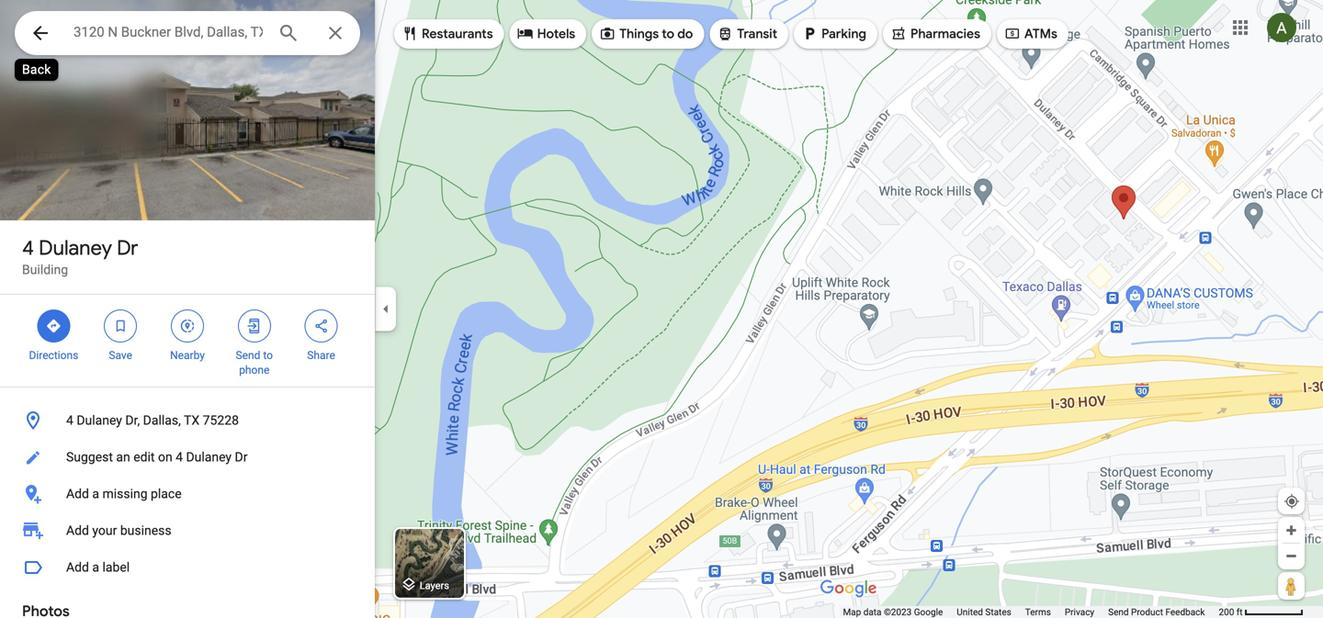Task type: describe. For each thing, give the bounding box(es) containing it.
add for add a label
[[66, 560, 89, 575]]

feedback
[[1166, 607, 1205, 618]]

 hotels
[[517, 23, 575, 44]]

a for missing
[[92, 487, 99, 502]]

atms
[[1025, 26, 1058, 42]]


[[717, 23, 734, 44]]

nearby
[[170, 349, 205, 362]]


[[890, 23, 907, 44]]


[[599, 23, 616, 44]]

add a missing place button
[[0, 476, 375, 513]]

zoom out image
[[1285, 550, 1298, 563]]

tx
[[184, 413, 200, 428]]

layers
[[420, 580, 449, 592]]

pharmacies
[[911, 26, 980, 42]]

google account: angela cha  
(angela.cha@adept.ai) image
[[1267, 13, 1297, 42]]

data
[[864, 607, 882, 618]]

actions for 4 dulaney dr region
[[0, 295, 375, 387]]

suggest
[[66, 450, 113, 465]]

hotels
[[537, 26, 575, 42]]

show your location image
[[1284, 493, 1300, 510]]

dulaney for dr,
[[77, 413, 122, 428]]

united states
[[957, 607, 1012, 618]]

footer inside google maps element
[[843, 606, 1219, 618]]

 atms
[[1004, 23, 1058, 44]]

add your business link
[[0, 513, 375, 550]]

google maps element
[[0, 0, 1323, 618]]

united
[[957, 607, 983, 618]]

restaurants
[[422, 26, 493, 42]]

google
[[914, 607, 943, 618]]


[[246, 316, 263, 336]]

4 dulaney dr, dallas, tx 75228
[[66, 413, 239, 428]]

things
[[619, 26, 659, 42]]

place
[[151, 487, 182, 502]]

suggest an edit on 4 dulaney dr
[[66, 450, 248, 465]]

show street view coverage image
[[1278, 572, 1305, 600]]

add for add a missing place
[[66, 487, 89, 502]]

label
[[102, 560, 130, 575]]

edit
[[133, 450, 155, 465]]

united states button
[[957, 606, 1012, 618]]

200 ft
[[1219, 607, 1243, 618]]

business
[[120, 523, 171, 538]]

send product feedback
[[1108, 607, 1205, 618]]

your
[[92, 523, 117, 538]]

200 ft button
[[1219, 607, 1304, 618]]

do
[[677, 26, 693, 42]]

200
[[1219, 607, 1234, 618]]

 search field
[[15, 11, 360, 59]]

add a label button
[[0, 550, 375, 586]]

ft
[[1237, 607, 1243, 618]]

directions
[[29, 349, 78, 362]]

add a missing place
[[66, 487, 182, 502]]


[[1004, 23, 1021, 44]]

send for send to phone
[[236, 349, 260, 362]]

dr inside button
[[235, 450, 248, 465]]

zoom in image
[[1285, 524, 1298, 538]]

dr inside the 4 dulaney dr building
[[117, 235, 138, 261]]

on
[[158, 450, 172, 465]]

missing
[[102, 487, 148, 502]]

2 vertical spatial 4
[[176, 450, 183, 465]]

terms button
[[1025, 606, 1051, 618]]

transit
[[737, 26, 777, 42]]


[[29, 20, 51, 46]]

to inside  things to do
[[662, 26, 674, 42]]

4 for dr
[[22, 235, 34, 261]]

save
[[109, 349, 132, 362]]

none field inside 3120 n buckner blvd, dallas, tx 75228 field
[[74, 21, 263, 43]]

send for send product feedback
[[1108, 607, 1129, 618]]



Task type: vqa. For each thing, say whether or not it's contained in the screenshot.
'©2023'
yes



Task type: locate. For each thing, give the bounding box(es) containing it.
2 a from the top
[[92, 560, 99, 575]]

building
[[22, 262, 68, 278]]

add for add your business
[[66, 523, 89, 538]]

dulaney up building
[[39, 235, 112, 261]]

4 for dr,
[[66, 413, 73, 428]]

privacy
[[1065, 607, 1095, 618]]

0 horizontal spatial dr
[[117, 235, 138, 261]]

map data ©2023 google
[[843, 607, 943, 618]]

1 vertical spatial dulaney
[[77, 413, 122, 428]]

send to phone
[[236, 349, 273, 377]]

terms
[[1025, 607, 1051, 618]]


[[112, 316, 129, 336]]

2 vertical spatial add
[[66, 560, 89, 575]]

add a label
[[66, 560, 130, 575]]

1 horizontal spatial to
[[662, 26, 674, 42]]

dulaney for dr
[[39, 235, 112, 261]]

0 horizontal spatial 4
[[22, 235, 34, 261]]

75228
[[203, 413, 239, 428]]


[[313, 316, 330, 336]]

1 a from the top
[[92, 487, 99, 502]]

to left 'do'
[[662, 26, 674, 42]]

0 vertical spatial 4
[[22, 235, 34, 261]]

1 vertical spatial 4
[[66, 413, 73, 428]]

 button
[[15, 11, 66, 59]]

send inside send to phone
[[236, 349, 260, 362]]

dr up the 
[[117, 235, 138, 261]]

4 dulaney dr, dallas, tx 75228 button
[[0, 402, 375, 439]]

a inside button
[[92, 487, 99, 502]]

footer
[[843, 606, 1219, 618]]

footer containing map data ©2023 google
[[843, 606, 1219, 618]]

add your business
[[66, 523, 171, 538]]

dulaney
[[39, 235, 112, 261], [77, 413, 122, 428], [186, 450, 232, 465]]


[[179, 316, 196, 336]]

dulaney inside the 4 dulaney dr building
[[39, 235, 112, 261]]

1 vertical spatial add
[[66, 523, 89, 538]]

 things to do
[[599, 23, 693, 44]]

4 right on
[[176, 450, 183, 465]]

1 add from the top
[[66, 487, 89, 502]]

 parking
[[801, 23, 867, 44]]

to inside send to phone
[[263, 349, 273, 362]]

0 horizontal spatial send
[[236, 349, 260, 362]]

share
[[307, 349, 335, 362]]

3 add from the top
[[66, 560, 89, 575]]


[[402, 23, 418, 44]]

4 dulaney dr main content
[[0, 0, 375, 618]]

1 vertical spatial dr
[[235, 450, 248, 465]]

to up phone in the left bottom of the page
[[263, 349, 273, 362]]

4 dulaney dr building
[[22, 235, 138, 278]]

collapse side panel image
[[376, 299, 396, 319]]

dulaney down 75228
[[186, 450, 232, 465]]

send left product
[[1108, 607, 1129, 618]]

suggest an edit on 4 dulaney dr button
[[0, 439, 375, 476]]

add inside button
[[66, 560, 89, 575]]

a inside button
[[92, 560, 99, 575]]

product
[[1131, 607, 1163, 618]]

add left your
[[66, 523, 89, 538]]

add
[[66, 487, 89, 502], [66, 523, 89, 538], [66, 560, 89, 575]]

add inside button
[[66, 487, 89, 502]]

None field
[[74, 21, 263, 43]]

1 horizontal spatial dr
[[235, 450, 248, 465]]

 pharmacies
[[890, 23, 980, 44]]

4 up building
[[22, 235, 34, 261]]

dr
[[117, 235, 138, 261], [235, 450, 248, 465]]

parking
[[822, 26, 867, 42]]

add down suggest at the left
[[66, 487, 89, 502]]

dr,
[[125, 413, 140, 428]]

to
[[662, 26, 674, 42], [263, 349, 273, 362]]

1 vertical spatial to
[[263, 349, 273, 362]]

0 horizontal spatial to
[[263, 349, 273, 362]]

0 vertical spatial dulaney
[[39, 235, 112, 261]]

a for label
[[92, 560, 99, 575]]

4 up suggest at the left
[[66, 413, 73, 428]]

0 vertical spatial add
[[66, 487, 89, 502]]

dulaney left dr,
[[77, 413, 122, 428]]

0 vertical spatial send
[[236, 349, 260, 362]]

 transit
[[717, 23, 777, 44]]


[[45, 316, 62, 336]]

dulaney inside 4 dulaney dr, dallas, tx 75228 button
[[77, 413, 122, 428]]

add left the label
[[66, 560, 89, 575]]

states
[[985, 607, 1012, 618]]

map
[[843, 607, 861, 618]]

an
[[116, 450, 130, 465]]

privacy button
[[1065, 606, 1095, 618]]

send product feedback button
[[1108, 606, 1205, 618]]

0 vertical spatial to
[[662, 26, 674, 42]]

4
[[22, 235, 34, 261], [66, 413, 73, 428], [176, 450, 183, 465]]

1 horizontal spatial send
[[1108, 607, 1129, 618]]

2 vertical spatial dulaney
[[186, 450, 232, 465]]


[[801, 23, 818, 44]]

1 horizontal spatial 4
[[66, 413, 73, 428]]

send
[[236, 349, 260, 362], [1108, 607, 1129, 618]]

a
[[92, 487, 99, 502], [92, 560, 99, 575]]

0 vertical spatial dr
[[117, 235, 138, 261]]


[[517, 23, 534, 44]]

dr down 75228
[[235, 450, 248, 465]]

phone
[[239, 364, 270, 377]]

send up phone in the left bottom of the page
[[236, 349, 260, 362]]

a left the label
[[92, 560, 99, 575]]

2 add from the top
[[66, 523, 89, 538]]

send inside button
[[1108, 607, 1129, 618]]

dulaney inside suggest an edit on 4 dulaney dr button
[[186, 450, 232, 465]]

1 vertical spatial send
[[1108, 607, 1129, 618]]

2 horizontal spatial 4
[[176, 450, 183, 465]]

dallas,
[[143, 413, 181, 428]]

©2023
[[884, 607, 912, 618]]

a left missing
[[92, 487, 99, 502]]

 restaurants
[[402, 23, 493, 44]]

1 vertical spatial a
[[92, 560, 99, 575]]

4 inside the 4 dulaney dr building
[[22, 235, 34, 261]]

3120 N Buckner Blvd, Dallas, TX 75228 field
[[15, 11, 360, 55]]

0 vertical spatial a
[[92, 487, 99, 502]]



